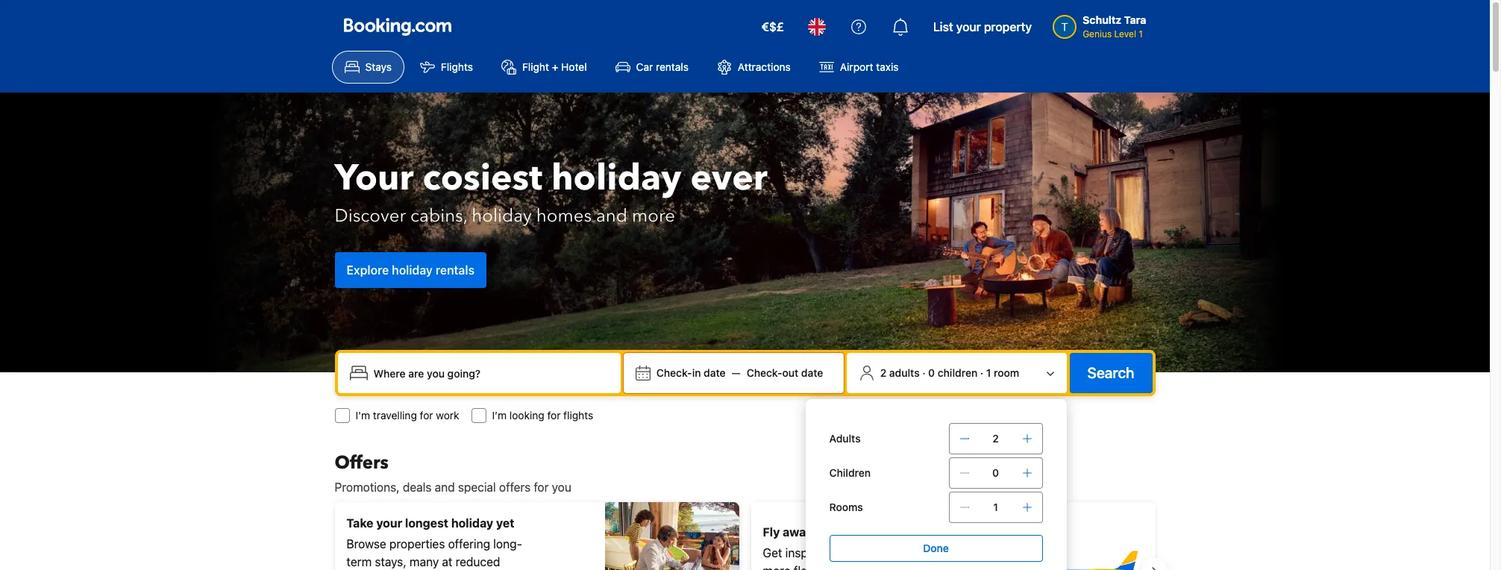 Task type: locate. For each thing, give the bounding box(es) containing it.
1 check- from the left
[[657, 366, 692, 379]]

you
[[552, 481, 571, 494]]

1 vertical spatial 1
[[986, 366, 991, 379]]

airport taxis
[[840, 60, 899, 73]]

0 vertical spatial rentals
[[656, 60, 689, 73]]

check-
[[657, 366, 692, 379], [747, 366, 782, 379]]

take
[[347, 516, 373, 530]]

for for work
[[420, 409, 433, 422]]

longest
[[405, 516, 449, 530]]

for
[[420, 409, 433, 422], [547, 409, 561, 422], [534, 481, 549, 494]]

1 inside button
[[986, 366, 991, 379]]

compare
[[835, 546, 883, 560]]

0 vertical spatial more
[[632, 203, 675, 228]]

and right homes
[[596, 203, 628, 228]]

rentals down cabins,
[[436, 263, 475, 276]]

your
[[335, 153, 414, 203]]

flights
[[441, 60, 473, 73]]

inspired,
[[785, 546, 832, 560]]

1 horizontal spatial more
[[763, 564, 791, 570]]

0 horizontal spatial your
[[376, 516, 402, 530]]

2 horizontal spatial 1
[[1139, 28, 1143, 40]]

adults
[[829, 432, 861, 445]]

explore
[[347, 263, 389, 276]]

region
[[323, 496, 1167, 570]]

· right adults
[[923, 366, 926, 379]]

your cosiest holiday ever discover cabins, holiday homes and more
[[335, 153, 768, 228]]

booking.com image
[[344, 18, 451, 36]]

0 horizontal spatial more
[[632, 203, 675, 228]]

holiday inside fly away to your dream holiday get inspired, compare and book flights with more flexibility
[[899, 525, 941, 539]]

1 · from the left
[[923, 366, 926, 379]]

get
[[763, 546, 782, 560]]

genius
[[1083, 28, 1112, 40]]

region containing take your longest holiday yet
[[323, 496, 1167, 570]]

and right deals
[[435, 481, 455, 494]]

attractions
[[738, 60, 791, 73]]

1 horizontal spatial rentals
[[656, 60, 689, 73]]

1 vertical spatial 2
[[993, 432, 999, 445]]

stays link
[[332, 51, 404, 84]]

more
[[632, 203, 675, 228], [763, 564, 791, 570]]

0 horizontal spatial rentals
[[436, 263, 475, 276]]

1 down tara
[[1139, 28, 1143, 40]]

your account menu schultz tara genius level 1 element
[[1053, 7, 1153, 41]]

holiday up offering
[[451, 516, 493, 530]]

your inside take your longest holiday yet browse properties offering long- term stays, many at reduce
[[376, 516, 402, 530]]

0 horizontal spatial 1
[[986, 366, 991, 379]]

yet
[[496, 516, 515, 530]]

1 horizontal spatial date
[[801, 366, 823, 379]]

0 horizontal spatial 0
[[928, 366, 935, 379]]

properties
[[390, 537, 445, 551]]

0 vertical spatial 2
[[880, 366, 887, 379]]

·
[[923, 366, 926, 379], [980, 366, 984, 379]]

cabins,
[[410, 203, 467, 228]]

your right take
[[376, 516, 402, 530]]

2 vertical spatial 1
[[993, 501, 998, 513]]

check- right —
[[747, 366, 782, 379]]

2 horizontal spatial your
[[956, 20, 981, 34]]

for inside offers promotions, deals and special offers for you
[[534, 481, 549, 494]]

1 horizontal spatial 2
[[993, 432, 999, 445]]

0
[[928, 366, 935, 379], [993, 466, 999, 479]]

1 horizontal spatial and
[[596, 203, 628, 228]]

· right the children
[[980, 366, 984, 379]]

1 horizontal spatial flights
[[939, 546, 973, 560]]

flights right looking
[[564, 409, 593, 422]]

€$£ button
[[753, 9, 793, 45]]

2 left adults
[[880, 366, 887, 379]]

0 vertical spatial 0
[[928, 366, 935, 379]]

taxis
[[876, 60, 899, 73]]

0 inside button
[[928, 366, 935, 379]]

0 vertical spatial 1
[[1139, 28, 1143, 40]]

holiday down cosiest
[[472, 203, 532, 228]]

out
[[782, 366, 799, 379]]

rentals inside 'explore holiday rentals' link
[[436, 263, 475, 276]]

special
[[458, 481, 496, 494]]

travelling
[[373, 409, 417, 422]]

i'm travelling for work
[[356, 409, 459, 422]]

check-out date button
[[741, 360, 829, 387]]

1 horizontal spatial ·
[[980, 366, 984, 379]]

0 horizontal spatial flights
[[564, 409, 593, 422]]

0 horizontal spatial date
[[704, 366, 726, 379]]

1 up with
[[993, 501, 998, 513]]

2 inside button
[[880, 366, 887, 379]]

rentals inside car rentals 'link'
[[656, 60, 689, 73]]

1 left room
[[986, 366, 991, 379]]

1 horizontal spatial your
[[830, 525, 856, 539]]

1 vertical spatial flights
[[939, 546, 973, 560]]

at
[[442, 555, 452, 569]]

date
[[704, 366, 726, 379], [801, 366, 823, 379]]

0 vertical spatial and
[[596, 203, 628, 228]]

offers
[[499, 481, 531, 494]]

0 horizontal spatial check-
[[657, 366, 692, 379]]

2 vertical spatial and
[[886, 546, 906, 560]]

level
[[1115, 28, 1136, 40]]

hotel
[[561, 60, 587, 73]]

2 · from the left
[[980, 366, 984, 379]]

dream
[[859, 525, 896, 539]]

0 horizontal spatial ·
[[923, 366, 926, 379]]

rentals right car
[[656, 60, 689, 73]]

1 vertical spatial rentals
[[436, 263, 475, 276]]

and left book
[[886, 546, 906, 560]]

tara
[[1124, 13, 1147, 26]]

1
[[1139, 28, 1143, 40], [986, 366, 991, 379], [993, 501, 998, 513]]

1 horizontal spatial 1
[[993, 501, 998, 513]]

2 horizontal spatial and
[[886, 546, 906, 560]]

take your longest holiday yet browse properties offering long- term stays, many at reduce
[[347, 516, 522, 570]]

1 vertical spatial 0
[[993, 466, 999, 479]]

room
[[994, 366, 1020, 379]]

and inside your cosiest holiday ever discover cabins, holiday homes and more
[[596, 203, 628, 228]]

holiday inside take your longest holiday yet browse properties offering long- term stays, many at reduce
[[451, 516, 493, 530]]

children
[[829, 466, 871, 479]]

rentals
[[656, 60, 689, 73], [436, 263, 475, 276]]

many
[[410, 555, 439, 569]]

holiday up book
[[899, 525, 941, 539]]

€$£
[[762, 20, 784, 34]]

your right to
[[830, 525, 856, 539]]

0 horizontal spatial and
[[435, 481, 455, 494]]

1 horizontal spatial 0
[[993, 466, 999, 479]]

your
[[956, 20, 981, 34], [376, 516, 402, 530], [830, 525, 856, 539]]

date right in
[[704, 366, 726, 379]]

1 horizontal spatial check-
[[747, 366, 782, 379]]

stays,
[[375, 555, 407, 569]]

2 down room
[[993, 432, 999, 445]]

1 vertical spatial more
[[763, 564, 791, 570]]

for right looking
[[547, 409, 561, 422]]

holiday right the explore
[[392, 263, 433, 276]]

flights inside fly away to your dream holiday get inspired, compare and book flights with more flexibility
[[939, 546, 973, 560]]

your right list in the top right of the page
[[956, 20, 981, 34]]

ever
[[691, 153, 768, 203]]

check- left —
[[657, 366, 692, 379]]

holiday
[[551, 153, 682, 203], [472, 203, 532, 228], [392, 263, 433, 276], [451, 516, 493, 530], [899, 525, 941, 539]]

for left you
[[534, 481, 549, 494]]

2
[[880, 366, 887, 379], [993, 432, 999, 445]]

long-
[[493, 537, 522, 551]]

1 vertical spatial and
[[435, 481, 455, 494]]

away
[[783, 525, 813, 539]]

0 horizontal spatial 2
[[880, 366, 887, 379]]

date right the out
[[801, 366, 823, 379]]

for left work
[[420, 409, 433, 422]]

in
[[692, 366, 701, 379]]

search button
[[1070, 353, 1153, 393]]

flights left with
[[939, 546, 973, 560]]

and
[[596, 203, 628, 228], [435, 481, 455, 494], [886, 546, 906, 560]]

done
[[923, 542, 949, 554]]



Task type: describe. For each thing, give the bounding box(es) containing it.
attractions link
[[704, 51, 804, 84]]

with
[[976, 546, 998, 560]]

looking
[[510, 409, 545, 422]]

1 date from the left
[[704, 366, 726, 379]]

airport
[[840, 60, 873, 73]]

more inside your cosiest holiday ever discover cabins, holiday homes and more
[[632, 203, 675, 228]]

schultz
[[1083, 13, 1122, 26]]

discover
[[335, 203, 406, 228]]

airport taxis link
[[807, 51, 911, 84]]

to
[[816, 525, 827, 539]]

offering
[[448, 537, 490, 551]]

1 inside schultz tara genius level 1
[[1139, 28, 1143, 40]]

car rentals
[[636, 60, 689, 73]]

2 adults · 0 children · 1 room button
[[853, 359, 1061, 387]]

more inside fly away to your dream holiday get inspired, compare and book flights with more flexibility
[[763, 564, 791, 570]]

2 adults · 0 children · 1 room
[[880, 366, 1020, 379]]

done button
[[829, 535, 1043, 562]]

take your longest holiday yet image
[[605, 502, 739, 570]]

property
[[984, 20, 1032, 34]]

i'm
[[356, 409, 370, 422]]

flight + hotel link
[[489, 51, 600, 84]]

2 date from the left
[[801, 366, 823, 379]]

work
[[436, 409, 459, 422]]

your for longest
[[376, 516, 402, 530]]

flight + hotel
[[522, 60, 587, 73]]

check-in date button
[[651, 360, 732, 387]]

and inside fly away to your dream holiday get inspired, compare and book flights with more flexibility
[[886, 546, 906, 560]]

car
[[636, 60, 653, 73]]

2 check- from the left
[[747, 366, 782, 379]]

book
[[909, 546, 936, 560]]

explore holiday rentals link
[[335, 252, 487, 288]]

list
[[933, 20, 953, 34]]

search
[[1088, 364, 1135, 381]]

for for flights
[[547, 409, 561, 422]]

homes
[[536, 203, 592, 228]]

fly away to your dream holiday get inspired, compare and book flights with more flexibility
[[763, 525, 998, 570]]

explore holiday rentals
[[347, 263, 475, 276]]

fly away to your dream holiday image
[[1039, 519, 1144, 570]]

your inside fly away to your dream holiday get inspired, compare and book flights with more flexibility
[[830, 525, 856, 539]]

cosiest
[[423, 153, 542, 203]]

offers promotions, deals and special offers for you
[[335, 451, 571, 494]]

flight
[[522, 60, 549, 73]]

2 for 2 adults · 0 children · 1 room
[[880, 366, 887, 379]]

+
[[552, 60, 558, 73]]

adults
[[889, 366, 920, 379]]

list your property
[[933, 20, 1032, 34]]

0 vertical spatial flights
[[564, 409, 593, 422]]

schultz tara genius level 1
[[1083, 13, 1147, 40]]

flexibility
[[794, 564, 841, 570]]

your for property
[[956, 20, 981, 34]]

2 for 2
[[993, 432, 999, 445]]

list your property link
[[924, 9, 1041, 45]]

and inside offers promotions, deals and special offers for you
[[435, 481, 455, 494]]

holiday up homes
[[551, 153, 682, 203]]

browse
[[347, 537, 386, 551]]

check-in date — check-out date
[[657, 366, 823, 379]]

i'm
[[492, 409, 507, 422]]

fly
[[763, 525, 780, 539]]

deals
[[403, 481, 432, 494]]

i'm looking for flights
[[492, 409, 593, 422]]

car rentals link
[[603, 51, 701, 84]]

children
[[938, 366, 978, 379]]

term
[[347, 555, 372, 569]]

rooms
[[829, 501, 863, 513]]

flights link
[[407, 51, 486, 84]]

offers
[[335, 451, 389, 475]]

stays
[[365, 60, 392, 73]]

Where are you going? field
[[368, 360, 615, 387]]

—
[[732, 366, 741, 379]]

promotions,
[[335, 481, 400, 494]]



Task type: vqa. For each thing, say whether or not it's contained in the screenshot.
THE & within the homes & apartments first button
no



